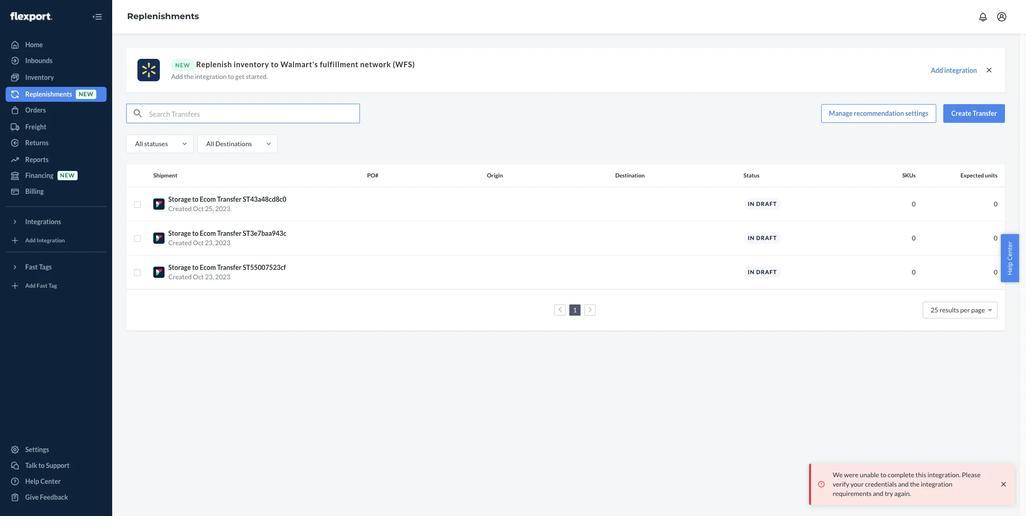 Task type: locate. For each thing, give the bounding box(es) containing it.
integration
[[945, 66, 977, 74], [195, 72, 227, 80], [921, 481, 953, 489]]

give feedback button
[[6, 491, 107, 506]]

3 storage from the top
[[168, 264, 191, 271]]

0 vertical spatial in
[[748, 201, 755, 208]]

fast left 'tag' at the left of page
[[37, 283, 47, 290]]

23,
[[205, 239, 214, 247], [205, 273, 214, 281]]

all for all destinations
[[206, 140, 214, 148]]

2 vertical spatial square image
[[134, 269, 141, 277]]

1 horizontal spatial help
[[1006, 262, 1014, 275]]

1 vertical spatial fast
[[37, 283, 47, 290]]

all left the destinations
[[206, 140, 214, 148]]

storage for storage to ecom transfer st43a48cd8c0
[[168, 195, 191, 203]]

3 in from the top
[[748, 269, 755, 276]]

0 vertical spatial 23,
[[205, 239, 214, 247]]

1 horizontal spatial and
[[898, 481, 909, 489]]

2 vertical spatial draft
[[757, 269, 777, 276]]

page
[[972, 306, 985, 314]]

manage
[[829, 109, 853, 117]]

23, down storage to ecom transfer st3e7baa943c created oct 23, 2023
[[205, 273, 214, 281]]

ecom
[[200, 195, 216, 203], [200, 229, 216, 237], [200, 264, 216, 271]]

replenishments
[[127, 11, 199, 22], [25, 90, 72, 98]]

ecom for st43a48cd8c0
[[200, 195, 216, 203]]

and
[[898, 481, 909, 489], [873, 490, 884, 498]]

2 vertical spatial ecom
[[200, 264, 216, 271]]

new for replenishments
[[79, 91, 94, 98]]

0 horizontal spatial and
[[873, 490, 884, 498]]

ecom down 25,
[[200, 229, 216, 237]]

integration.
[[928, 471, 961, 479]]

all left statuses
[[135, 140, 143, 148]]

transfer down storage to ecom transfer st3e7baa943c created oct 23, 2023
[[217, 264, 242, 271]]

orders link
[[6, 103, 107, 118]]

chevron right image
[[588, 307, 592, 313]]

0 vertical spatial draft
[[757, 201, 777, 208]]

help inside button
[[1006, 262, 1014, 275]]

in draft for st55007523cf
[[748, 269, 777, 276]]

transfer left st43a48cd8c0
[[217, 195, 242, 203]]

2 created from the top
[[168, 239, 192, 247]]

create transfer
[[952, 109, 997, 117]]

help
[[1006, 262, 1014, 275], [25, 478, 39, 486]]

add fast tag
[[25, 283, 57, 290]]

1 vertical spatial replenishments
[[25, 90, 72, 98]]

1 vertical spatial draft
[[757, 235, 777, 242]]

25,
[[205, 205, 214, 213]]

1 vertical spatial 23,
[[205, 273, 214, 281]]

fast left tags
[[25, 263, 38, 271]]

in
[[748, 201, 755, 208], [748, 235, 755, 242], [748, 269, 755, 276]]

1 vertical spatial and
[[873, 490, 884, 498]]

1 vertical spatial ecom
[[200, 229, 216, 237]]

1 oct from the top
[[193, 205, 204, 213]]

2 2023 from the top
[[215, 239, 230, 247]]

status
[[744, 172, 760, 179]]

per
[[961, 306, 970, 314]]

created for storage to ecom transfer st3e7baa943c created oct 23, 2023
[[168, 239, 192, 247]]

1 horizontal spatial the
[[910, 481, 920, 489]]

0 horizontal spatial help center
[[25, 478, 61, 486]]

3 oct from the top
[[193, 273, 204, 281]]

add inside "link"
[[25, 283, 36, 290]]

0 vertical spatial fast
[[25, 263, 38, 271]]

new
[[79, 91, 94, 98], [60, 172, 75, 179]]

1 draft from the top
[[757, 201, 777, 208]]

add integration link
[[6, 233, 107, 248]]

1 link
[[571, 306, 579, 314]]

1 vertical spatial the
[[910, 481, 920, 489]]

and up "again."
[[898, 481, 909, 489]]

financing
[[25, 172, 54, 180]]

3 in draft from the top
[[748, 269, 777, 276]]

0 vertical spatial oct
[[193, 205, 204, 213]]

created
[[168, 205, 192, 213], [168, 239, 192, 247], [168, 273, 192, 281]]

0 vertical spatial replenishments
[[127, 11, 199, 22]]

storage inside storage to ecom transfer st3e7baa943c created oct 23, 2023
[[168, 229, 191, 237]]

1 in draft from the top
[[748, 201, 777, 208]]

2023 for st3e7baa943c
[[215, 239, 230, 247]]

1 vertical spatial created
[[168, 239, 192, 247]]

replenishments link
[[127, 11, 199, 22]]

1 ecom from the top
[[200, 195, 216, 203]]

1 storage from the top
[[168, 195, 191, 203]]

1 horizontal spatial center
[[1006, 241, 1014, 261]]

inbounds link
[[6, 53, 107, 68]]

draft for storage to ecom transfer st3e7baa943c
[[757, 235, 777, 242]]

walmart's
[[281, 60, 318, 69]]

add
[[931, 66, 943, 74], [171, 72, 183, 80], [25, 237, 36, 244], [25, 283, 36, 290]]

square image
[[134, 201, 141, 209], [134, 235, 141, 243], [134, 269, 141, 277]]

2 storage from the top
[[168, 229, 191, 237]]

to inside storage to ecom transfer st3e7baa943c created oct 23, 2023
[[192, 229, 199, 237]]

1 horizontal spatial all
[[206, 140, 214, 148]]

1 created from the top
[[168, 205, 192, 213]]

storage
[[168, 195, 191, 203], [168, 229, 191, 237], [168, 264, 191, 271]]

billing
[[25, 188, 44, 195]]

transfer right create
[[973, 109, 997, 117]]

in for storage to ecom transfer st3e7baa943c
[[748, 235, 755, 242]]

complete
[[888, 471, 915, 479]]

1 vertical spatial oct
[[193, 239, 204, 247]]

2 vertical spatial storage
[[168, 264, 191, 271]]

2 in from the top
[[748, 235, 755, 242]]

the down the new
[[184, 72, 194, 80]]

1 vertical spatial in
[[748, 235, 755, 242]]

0 vertical spatial created
[[168, 205, 192, 213]]

0 horizontal spatial all
[[135, 140, 143, 148]]

integration left close image
[[945, 66, 977, 74]]

in draft
[[748, 201, 777, 208], [748, 235, 777, 242], [748, 269, 777, 276]]

1 square image from the top
[[134, 201, 141, 209]]

23, inside storage to ecom transfer st3e7baa943c created oct 23, 2023
[[205, 239, 214, 247]]

1 vertical spatial square image
[[134, 235, 141, 243]]

1 vertical spatial 2023
[[215, 239, 230, 247]]

get
[[235, 72, 245, 80]]

0 vertical spatial 2023
[[215, 205, 230, 213]]

shipment
[[153, 172, 177, 179]]

1 in from the top
[[748, 201, 755, 208]]

2023
[[215, 205, 230, 213], [215, 239, 230, 247], [215, 273, 230, 281]]

0 vertical spatial the
[[184, 72, 194, 80]]

tag
[[49, 283, 57, 290]]

2023 inside 'storage to ecom transfer st55007523cf created oct 23, 2023'
[[215, 273, 230, 281]]

destinations
[[215, 140, 252, 148]]

0 vertical spatial new
[[79, 91, 94, 98]]

0 horizontal spatial new
[[60, 172, 75, 179]]

3 ecom from the top
[[200, 264, 216, 271]]

ecom down storage to ecom transfer st3e7baa943c created oct 23, 2023
[[200, 264, 216, 271]]

manage recommendation settings link
[[821, 104, 937, 123]]

and down the credentials
[[873, 490, 884, 498]]

add inside button
[[931, 66, 943, 74]]

transfer
[[973, 109, 997, 117], [217, 195, 242, 203], [217, 229, 242, 237], [217, 264, 242, 271]]

2 vertical spatial in
[[748, 269, 755, 276]]

1 vertical spatial storage
[[168, 229, 191, 237]]

23, inside 'storage to ecom transfer st55007523cf created oct 23, 2023'
[[205, 273, 214, 281]]

1 horizontal spatial help center
[[1006, 241, 1014, 275]]

1 vertical spatial help
[[25, 478, 39, 486]]

2 vertical spatial 2023
[[215, 273, 230, 281]]

storage to ecom transfer st43a48cd8c0 created oct 25, 2023
[[168, 195, 286, 213]]

close toast image
[[999, 480, 1009, 490]]

oct for storage to ecom transfer st3e7baa943c created oct 23, 2023
[[193, 239, 204, 247]]

created inside 'storage to ecom transfer st55007523cf created oct 23, 2023'
[[168, 273, 192, 281]]

2 vertical spatial oct
[[193, 273, 204, 281]]

square image for storage to ecom transfer st55007523cf
[[134, 269, 141, 277]]

2 oct from the top
[[193, 239, 204, 247]]

1 vertical spatial in draft
[[748, 235, 777, 242]]

new up orders link at top left
[[79, 91, 94, 98]]

center inside button
[[1006, 241, 1014, 261]]

1 horizontal spatial new
[[79, 91, 94, 98]]

integration down the integration.
[[921, 481, 953, 489]]

ecom inside 'storage to ecom transfer st43a48cd8c0 created oct 25, 2023'
[[200, 195, 216, 203]]

2 ecom from the top
[[200, 229, 216, 237]]

ecom up 25,
[[200, 195, 216, 203]]

storage inside 'storage to ecom transfer st55007523cf created oct 23, 2023'
[[168, 264, 191, 271]]

network
[[360, 60, 391, 69]]

oct inside 'storage to ecom transfer st55007523cf created oct 23, 2023'
[[193, 273, 204, 281]]

inventory
[[25, 73, 54, 81]]

transfer for st55007523cf
[[217, 264, 242, 271]]

add inside 'link'
[[25, 237, 36, 244]]

2023 down storage to ecom transfer st3e7baa943c created oct 23, 2023
[[215, 273, 230, 281]]

in draft for st3e7baa943c
[[748, 235, 777, 242]]

2023 inside storage to ecom transfer st3e7baa943c created oct 23, 2023
[[215, 239, 230, 247]]

this
[[916, 471, 927, 479]]

storage inside 'storage to ecom transfer st43a48cd8c0 created oct 25, 2023'
[[168, 195, 191, 203]]

transfer inside 'storage to ecom transfer st43a48cd8c0 created oct 25, 2023'
[[217, 195, 242, 203]]

1 2023 from the top
[[215, 205, 230, 213]]

add integration
[[931, 66, 977, 74]]

st3e7baa943c
[[243, 229, 286, 237]]

2 vertical spatial in draft
[[748, 269, 777, 276]]

fast
[[25, 263, 38, 271], [37, 283, 47, 290]]

0 vertical spatial storage
[[168, 195, 191, 203]]

oct
[[193, 205, 204, 213], [193, 239, 204, 247], [193, 273, 204, 281]]

center
[[1006, 241, 1014, 261], [40, 478, 61, 486]]

2 23, from the top
[[205, 273, 214, 281]]

the down this
[[910, 481, 920, 489]]

1 23, from the top
[[205, 239, 214, 247]]

0 vertical spatial help center
[[1006, 241, 1014, 275]]

created inside 'storage to ecom transfer st43a48cd8c0 created oct 25, 2023'
[[168, 205, 192, 213]]

23, for st55007523cf
[[205, 273, 214, 281]]

to inside we were unable to complete this integration. please verify your credentials and the integration requirements and try again.
[[881, 471, 887, 479]]

3 created from the top
[[168, 273, 192, 281]]

oct inside storage to ecom transfer st3e7baa943c created oct 23, 2023
[[193, 239, 204, 247]]

0 vertical spatial center
[[1006, 241, 1014, 261]]

in for storage to ecom transfer st55007523cf
[[748, 269, 755, 276]]

1 vertical spatial help center
[[25, 478, 61, 486]]

new down reports link
[[60, 172, 75, 179]]

2023 up 'storage to ecom transfer st55007523cf created oct 23, 2023'
[[215, 239, 230, 247]]

3 square image from the top
[[134, 269, 141, 277]]

1 horizontal spatial replenishments
[[127, 11, 199, 22]]

inventory link
[[6, 70, 107, 85]]

units
[[985, 172, 998, 179]]

expected
[[961, 172, 984, 179]]

ecom for st55007523cf
[[200, 264, 216, 271]]

integrations
[[25, 218, 61, 226]]

2023 inside 'storage to ecom transfer st43a48cd8c0 created oct 25, 2023'
[[215, 205, 230, 213]]

oct inside 'storage to ecom transfer st43a48cd8c0 created oct 25, 2023'
[[193, 205, 204, 213]]

storage for storage to ecom transfer st3e7baa943c
[[168, 229, 191, 237]]

orders
[[25, 106, 46, 114]]

25 results per page option
[[931, 306, 985, 314]]

draft
[[757, 201, 777, 208], [757, 235, 777, 242], [757, 269, 777, 276]]

origin
[[487, 172, 503, 179]]

chevron left image
[[558, 307, 562, 313]]

help center inside help center button
[[1006, 241, 1014, 275]]

1 vertical spatial new
[[60, 172, 75, 179]]

unable
[[860, 471, 879, 479]]

2 in draft from the top
[[748, 235, 777, 242]]

0 vertical spatial help
[[1006, 262, 1014, 275]]

help center inside help center link
[[25, 478, 61, 486]]

2 draft from the top
[[757, 235, 777, 242]]

0 vertical spatial and
[[898, 481, 909, 489]]

2 vertical spatial created
[[168, 273, 192, 281]]

settings
[[906, 109, 929, 117]]

23, for st3e7baa943c
[[205, 239, 214, 247]]

0 horizontal spatial center
[[40, 478, 61, 486]]

square image for storage to ecom transfer st3e7baa943c
[[134, 235, 141, 243]]

2 square image from the top
[[134, 235, 141, 243]]

were
[[844, 471, 859, 479]]

2 all from the left
[[206, 140, 214, 148]]

to inside 'storage to ecom transfer st43a48cd8c0 created oct 25, 2023'
[[192, 195, 199, 203]]

ecom inside storage to ecom transfer st3e7baa943c created oct 23, 2023
[[200, 229, 216, 237]]

all
[[135, 140, 143, 148], [206, 140, 214, 148]]

fast inside "link"
[[37, 283, 47, 290]]

3 2023 from the top
[[215, 273, 230, 281]]

2023 right 25,
[[215, 205, 230, 213]]

in for storage to ecom transfer st43a48cd8c0
[[748, 201, 755, 208]]

draft for storage to ecom transfer st55007523cf
[[757, 269, 777, 276]]

please
[[962, 471, 981, 479]]

1 vertical spatial center
[[40, 478, 61, 486]]

3 draft from the top
[[757, 269, 777, 276]]

0 vertical spatial ecom
[[200, 195, 216, 203]]

all statuses
[[135, 140, 168, 148]]

settings link
[[6, 443, 107, 458]]

1 all from the left
[[135, 140, 143, 148]]

created inside storage to ecom transfer st3e7baa943c created oct 23, 2023
[[168, 239, 192, 247]]

0 horizontal spatial the
[[184, 72, 194, 80]]

transfer down 'storage to ecom transfer st43a48cd8c0 created oct 25, 2023'
[[217, 229, 242, 237]]

0
[[912, 200, 916, 208], [994, 200, 998, 208], [912, 234, 916, 242], [994, 234, 998, 242], [912, 268, 916, 276], [994, 268, 998, 276]]

ecom inside 'storage to ecom transfer st55007523cf created oct 23, 2023'
[[200, 264, 216, 271]]

transfer inside 'storage to ecom transfer st55007523cf created oct 23, 2023'
[[217, 264, 242, 271]]

23, down 25,
[[205, 239, 214, 247]]

integration inside we were unable to complete this integration. please verify your credentials and the integration requirements and try again.
[[921, 481, 953, 489]]

transfer inside storage to ecom transfer st3e7baa943c created oct 23, 2023
[[217, 229, 242, 237]]

0 vertical spatial in draft
[[748, 201, 777, 208]]

0 vertical spatial square image
[[134, 201, 141, 209]]

to
[[271, 60, 279, 69], [228, 72, 234, 80], [192, 195, 199, 203], [192, 229, 199, 237], [192, 264, 199, 271], [38, 462, 45, 470], [881, 471, 887, 479]]

open account menu image
[[997, 11, 1008, 22]]



Task type: describe. For each thing, give the bounding box(es) containing it.
verify
[[833, 481, 850, 489]]

home link
[[6, 37, 107, 52]]

integration
[[37, 237, 65, 244]]

create transfer button
[[944, 104, 1005, 123]]

0 horizontal spatial help
[[25, 478, 39, 486]]

ecom for st3e7baa943c
[[200, 229, 216, 237]]

2023 for st43a48cd8c0
[[215, 205, 230, 213]]

reports
[[25, 156, 49, 164]]

created for storage to ecom transfer st43a48cd8c0 created oct 25, 2023
[[168, 205, 192, 213]]

st43a48cd8c0
[[243, 195, 286, 203]]

talk
[[25, 462, 37, 470]]

to inside button
[[38, 462, 45, 470]]

we
[[833, 471, 843, 479]]

all for all statuses
[[135, 140, 143, 148]]

transfer for st43a48cd8c0
[[217, 195, 242, 203]]

fulfillment
[[320, 60, 359, 69]]

close navigation image
[[92, 11, 103, 22]]

0 horizontal spatial replenishments
[[25, 90, 72, 98]]

add for add integration
[[931, 66, 943, 74]]

give feedback
[[25, 494, 68, 502]]

new
[[175, 62, 190, 69]]

inbounds
[[25, 57, 53, 65]]

help center button
[[1001, 234, 1019, 282]]

billing link
[[6, 184, 107, 199]]

add for add the integration to get started.
[[171, 72, 183, 80]]

storage to ecom transfer st55007523cf created oct 23, 2023
[[168, 264, 286, 281]]

give
[[25, 494, 39, 502]]

oct for storage to ecom transfer st55007523cf created oct 23, 2023
[[193, 273, 204, 281]]

reports link
[[6, 152, 107, 167]]

2023 for st55007523cf
[[215, 273, 230, 281]]

integration down replenish
[[195, 72, 227, 80]]

returns
[[25, 139, 49, 147]]

po#
[[367, 172, 379, 179]]

inventory
[[234, 60, 269, 69]]

try
[[885, 490, 893, 498]]

destination
[[615, 172, 645, 179]]

close image
[[985, 65, 994, 75]]

replenish
[[196, 60, 232, 69]]

to inside 'storage to ecom transfer st55007523cf created oct 23, 2023'
[[192, 264, 199, 271]]

talk to support button
[[6, 459, 107, 474]]

fast inside dropdown button
[[25, 263, 38, 271]]

freight
[[25, 123, 46, 131]]

returns link
[[6, 136, 107, 151]]

we were unable to complete this integration. please verify your credentials and the integration requirements and try again.
[[833, 471, 981, 498]]

new for financing
[[60, 172, 75, 179]]

add integration
[[25, 237, 65, 244]]

draft for storage to ecom transfer st43a48cd8c0
[[757, 201, 777, 208]]

statuses
[[144, 140, 168, 148]]

support
[[46, 462, 70, 470]]

fast tags
[[25, 263, 52, 271]]

transfer inside create transfer 'button'
[[973, 109, 997, 117]]

all destinations
[[206, 140, 252, 148]]

add the integration to get started.
[[171, 72, 268, 80]]

fast tags button
[[6, 260, 107, 275]]

replenish inventory to walmart's fulfillment network (wfs)
[[196, 60, 415, 69]]

flexport logo image
[[10, 12, 52, 21]]

integration inside add integration button
[[945, 66, 977, 74]]

home
[[25, 41, 43, 49]]

your
[[851, 481, 864, 489]]

oct for storage to ecom transfer st43a48cd8c0 created oct 25, 2023
[[193, 205, 204, 213]]

again.
[[895, 490, 911, 498]]

results
[[940, 306, 959, 314]]

talk to support
[[25, 462, 70, 470]]

requirements
[[833, 490, 872, 498]]

create transfer link
[[944, 104, 1005, 123]]

25 results per page
[[931, 306, 985, 314]]

add integration button
[[931, 66, 977, 75]]

created for storage to ecom transfer st55007523cf created oct 23, 2023
[[168, 273, 192, 281]]

help center link
[[6, 475, 107, 490]]

started.
[[246, 72, 268, 80]]

integrations button
[[6, 215, 107, 230]]

Search Transfers text field
[[149, 104, 360, 123]]

1
[[573, 306, 577, 314]]

25
[[931, 306, 939, 314]]

the inside we were unable to complete this integration. please verify your credentials and the integration requirements and try again.
[[910, 481, 920, 489]]

settings
[[25, 446, 49, 454]]

recommendation
[[854, 109, 904, 117]]

manage recommendation settings
[[829, 109, 929, 117]]

st55007523cf
[[243, 264, 286, 271]]

create
[[952, 109, 972, 117]]

feedback
[[40, 494, 68, 502]]

add for add integration
[[25, 237, 36, 244]]

open notifications image
[[978, 11, 989, 22]]

transfer for st3e7baa943c
[[217, 229, 242, 237]]

skus
[[903, 172, 916, 179]]

freight link
[[6, 120, 107, 135]]

manage recommendation settings button
[[821, 104, 937, 123]]

(wfs)
[[393, 60, 415, 69]]

tags
[[39, 263, 52, 271]]

credentials
[[865, 481, 897, 489]]

storage for storage to ecom transfer st55007523cf
[[168, 264, 191, 271]]

storage to ecom transfer st3e7baa943c created oct 23, 2023
[[168, 229, 286, 247]]

square image for storage to ecom transfer st43a48cd8c0
[[134, 201, 141, 209]]

add fast tag link
[[6, 279, 107, 294]]

expected units
[[961, 172, 998, 179]]

in draft for st43a48cd8c0
[[748, 201, 777, 208]]

add for add fast tag
[[25, 283, 36, 290]]



Task type: vqa. For each thing, say whether or not it's contained in the screenshot.
right the "Inbounds" Link
no



